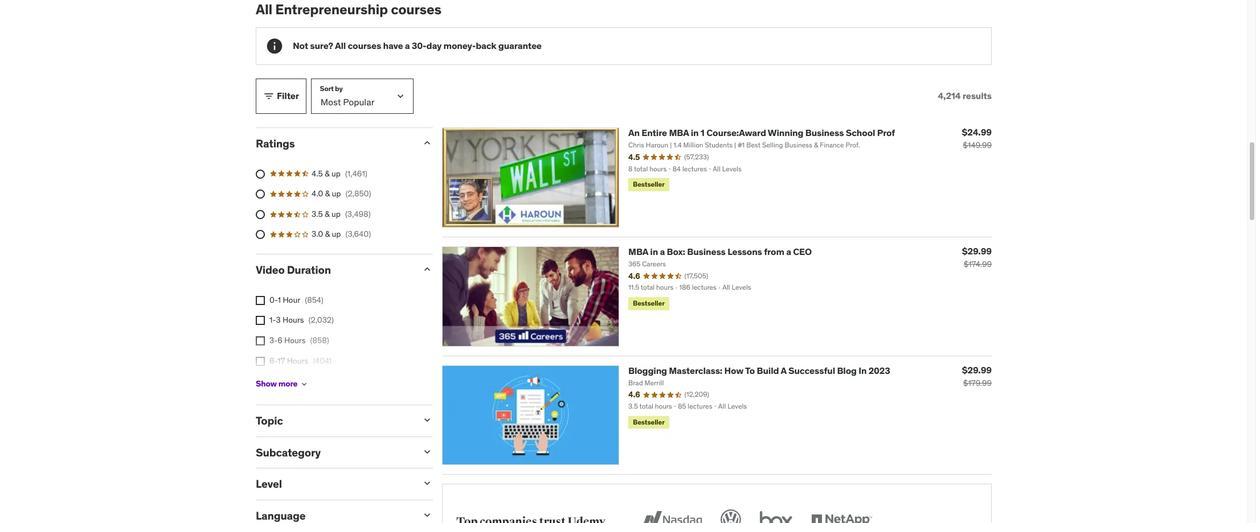 Task type: vqa. For each thing, say whether or not it's contained in the screenshot.
"hours)"
no



Task type: locate. For each thing, give the bounding box(es) containing it.
xsmall image left 0-
[[256, 296, 265, 305]]

subcategory button
[[256, 446, 413, 460]]

4 up from the top
[[332, 229, 341, 240]]

0 vertical spatial in
[[691, 127, 699, 138]]

results
[[963, 90, 992, 102]]

small image for level
[[422, 478, 433, 490]]

blogging masterclass: how to build a successful blog in 2023
[[629, 365, 891, 376]]

topic button
[[256, 414, 413, 428]]

hours right 17
[[287, 356, 308, 366]]

3 up from the top
[[332, 209, 341, 219]]

up
[[332, 169, 341, 179], [332, 189, 341, 199], [332, 209, 341, 219], [332, 229, 341, 240]]

1 up from the top
[[332, 169, 341, 179]]

up for 3.0 & up
[[332, 229, 341, 240]]

a left ceo
[[787, 246, 792, 257]]

a left box:
[[660, 246, 665, 257]]

4 & from the top
[[325, 229, 330, 240]]

small image
[[263, 91, 275, 102], [422, 137, 433, 149], [422, 264, 433, 275], [422, 415, 433, 426], [422, 447, 433, 458], [422, 478, 433, 490]]

$29.99 $179.99
[[963, 364, 992, 388]]

up right 3.0
[[332, 229, 341, 240]]

duration
[[287, 263, 331, 277]]

hours right 3
[[283, 315, 304, 326]]

1 vertical spatial in
[[650, 246, 658, 257]]

2023
[[869, 365, 891, 376]]

1 horizontal spatial mba
[[669, 127, 689, 138]]

business left school on the top right
[[806, 127, 844, 138]]

xsmall image right more
[[300, 380, 309, 389]]

masterclass:
[[669, 365, 723, 376]]

0 vertical spatial business
[[806, 127, 844, 138]]

xsmall image
[[256, 296, 265, 305], [256, 317, 265, 326], [256, 357, 265, 366], [300, 380, 309, 389]]

an entire mba in 1 course:award winning business school prof link
[[629, 127, 896, 138]]

video duration button
[[256, 263, 413, 277]]

video duration
[[256, 263, 331, 277]]

day
[[427, 40, 442, 51]]

build
[[757, 365, 779, 376]]

1 vertical spatial business
[[687, 246, 726, 257]]

up right 4.0 on the left top of the page
[[332, 189, 341, 199]]

up for 4.0 & up
[[332, 189, 341, 199]]

in left box:
[[650, 246, 658, 257]]

hours for 1-3 hours
[[283, 315, 304, 326]]

30-
[[412, 40, 427, 51]]

small image for topic
[[422, 415, 433, 426]]

courses
[[391, 1, 442, 18], [348, 40, 381, 51]]

& right 3.0
[[325, 229, 330, 240]]

0 vertical spatial courses
[[391, 1, 442, 18]]

(858)
[[310, 336, 329, 346]]

1 vertical spatial courses
[[348, 40, 381, 51]]

up right 3.5
[[332, 209, 341, 219]]

mba left box:
[[629, 246, 649, 257]]

all
[[256, 1, 273, 18], [335, 40, 346, 51]]

business
[[806, 127, 844, 138], [687, 246, 726, 257]]

business right box:
[[687, 246, 726, 257]]

up right 4.5
[[332, 169, 341, 179]]

mba
[[669, 127, 689, 138], [629, 246, 649, 257]]

(2,032)
[[309, 315, 334, 326]]

ratings button
[[256, 137, 413, 150]]

1 horizontal spatial 1
[[701, 127, 705, 138]]

$29.99 up $174.99
[[963, 245, 992, 257]]

ceo
[[793, 246, 812, 257]]

xsmall image left 6-
[[256, 357, 265, 366]]

& right 4.5
[[325, 169, 330, 179]]

courses up not sure? all courses have a 30-day money-back guarantee
[[391, 1, 442, 18]]

(1,461)
[[345, 169, 368, 179]]

1 horizontal spatial business
[[806, 127, 844, 138]]

4.0 & up (2,850)
[[312, 189, 371, 199]]

1 vertical spatial mba
[[629, 246, 649, 257]]

not
[[293, 40, 308, 51]]

3-6 hours (858)
[[270, 336, 329, 346]]

a
[[405, 40, 410, 51], [660, 246, 665, 257], [787, 246, 792, 257]]

17+
[[270, 376, 282, 387]]

hours
[[283, 315, 304, 326], [284, 336, 306, 346], [287, 356, 308, 366], [284, 376, 305, 387]]

have
[[383, 40, 403, 51]]

(2,850)
[[346, 189, 371, 199]]

& right 4.0 on the left top of the page
[[325, 189, 330, 199]]

ratings
[[256, 137, 295, 150]]

3.0 & up (3,640)
[[312, 229, 371, 240]]

nasdaq image
[[640, 508, 705, 524]]

3-
[[270, 336, 278, 346]]

2 up from the top
[[332, 189, 341, 199]]

small image for subcategory
[[422, 447, 433, 458]]

4,214
[[938, 90, 961, 102]]

1 $29.99 from the top
[[963, 245, 992, 257]]

xsmall image for 1-
[[256, 317, 265, 326]]

& right 3.5
[[325, 209, 330, 219]]

box image
[[758, 508, 796, 524]]

1-
[[270, 315, 276, 326]]

video
[[256, 263, 285, 277]]

0 horizontal spatial mba
[[629, 246, 649, 257]]

0 horizontal spatial courses
[[348, 40, 381, 51]]

1
[[701, 127, 705, 138], [278, 295, 281, 305]]

17
[[278, 356, 285, 366]]

money-
[[444, 40, 476, 51]]

small image
[[422, 510, 433, 522]]

0 horizontal spatial in
[[650, 246, 658, 257]]

$29.99 up $179.99
[[963, 364, 992, 376]]

$29.99 $174.99
[[963, 245, 992, 269]]

not sure? all courses have a 30-day money-back guarantee
[[293, 40, 542, 51]]

an entire mba in 1 course:award winning business school prof
[[629, 127, 896, 138]]

hours right the 6
[[284, 336, 306, 346]]

0 vertical spatial all
[[256, 1, 273, 18]]

1 & from the top
[[325, 169, 330, 179]]

1 vertical spatial 1
[[278, 295, 281, 305]]

$29.99
[[963, 245, 992, 257], [963, 364, 992, 376]]

volkswagen image
[[719, 508, 744, 524]]

hours for 3-6 hours
[[284, 336, 306, 346]]

level button
[[256, 478, 413, 492]]

more
[[279, 379, 298, 390]]

(3,640)
[[346, 229, 371, 240]]

1 horizontal spatial a
[[660, 246, 665, 257]]

netapp image
[[809, 508, 875, 524]]

& for 4.0
[[325, 189, 330, 199]]

1 left course:award
[[701, 127, 705, 138]]

xsmall image left the 1-
[[256, 317, 265, 326]]

3 & from the top
[[325, 209, 330, 219]]

0 horizontal spatial business
[[687, 246, 726, 257]]

&
[[325, 169, 330, 179], [325, 189, 330, 199], [325, 209, 330, 219], [325, 229, 330, 240]]

2 $29.99 from the top
[[963, 364, 992, 376]]

0 horizontal spatial 1
[[278, 295, 281, 305]]

& for 4.5
[[325, 169, 330, 179]]

1 vertical spatial $29.99
[[963, 364, 992, 376]]

box:
[[667, 246, 686, 257]]

6
[[278, 336, 283, 346]]

1 left hour
[[278, 295, 281, 305]]

subcategory
[[256, 446, 321, 460]]

winning
[[768, 127, 804, 138]]

0 vertical spatial $29.99
[[963, 245, 992, 257]]

in
[[691, 127, 699, 138], [650, 246, 658, 257]]

(404)
[[313, 356, 332, 366]]

in right entire
[[691, 127, 699, 138]]

4.5 & up (1,461)
[[312, 169, 368, 179]]

3
[[276, 315, 281, 326]]

(3,498)
[[345, 209, 371, 219]]

1 horizontal spatial all
[[335, 40, 346, 51]]

hours for 6-17 hours
[[287, 356, 308, 366]]

2 & from the top
[[325, 189, 330, 199]]

mba in a box: business lessons from a ceo link
[[629, 246, 812, 257]]

show more
[[256, 379, 298, 390]]

1-3 hours (2,032)
[[270, 315, 334, 326]]

mba right entire
[[669, 127, 689, 138]]

$24.99 $149.99
[[962, 126, 992, 150]]

$149.99
[[963, 140, 992, 150]]

xsmall image for 0-
[[256, 296, 265, 305]]

a left 30-
[[405, 40, 410, 51]]

level
[[256, 478, 282, 492]]

courses left have
[[348, 40, 381, 51]]



Task type: describe. For each thing, give the bounding box(es) containing it.
xsmall image inside the show more button
[[300, 380, 309, 389]]

sure?
[[310, 40, 333, 51]]

to
[[746, 365, 755, 376]]

back
[[476, 40, 497, 51]]

blogging
[[629, 365, 667, 376]]

small image for video duration
[[422, 264, 433, 275]]

course:award
[[707, 127, 766, 138]]

blogging masterclass: how to build a successful blog in 2023 link
[[629, 365, 891, 376]]

an
[[629, 127, 640, 138]]

xsmall image for 6-
[[256, 357, 265, 366]]

3.0
[[312, 229, 323, 240]]

small image for ratings
[[422, 137, 433, 149]]

4.0
[[312, 189, 323, 199]]

4,214 results
[[938, 90, 992, 102]]

small image inside filter button
[[263, 91, 275, 102]]

show more button
[[256, 373, 309, 396]]

4,214 results status
[[938, 90, 992, 102]]

entrepreneurship
[[275, 1, 388, 18]]

1 vertical spatial all
[[335, 40, 346, 51]]

in
[[859, 365, 867, 376]]

$174.99
[[964, 259, 992, 269]]

how
[[725, 365, 744, 376]]

6-17 hours (404)
[[270, 356, 332, 366]]

language
[[256, 510, 306, 523]]

4.5
[[312, 169, 323, 179]]

filter button
[[256, 79, 307, 114]]

language button
[[256, 510, 413, 523]]

0 horizontal spatial a
[[405, 40, 410, 51]]

0-
[[270, 295, 278, 305]]

up for 3.5 & up
[[332, 209, 341, 219]]

3.5
[[312, 209, 323, 219]]

3.5 & up (3,498)
[[312, 209, 371, 219]]

(854)
[[305, 295, 324, 305]]

hours right 17+
[[284, 376, 305, 387]]

1 horizontal spatial in
[[691, 127, 699, 138]]

filter
[[277, 90, 299, 102]]

show
[[256, 379, 277, 390]]

2 horizontal spatial a
[[787, 246, 792, 257]]

school
[[846, 127, 876, 138]]

6-
[[270, 356, 278, 366]]

0-1 hour (854)
[[270, 295, 324, 305]]

blog
[[838, 365, 857, 376]]

$179.99
[[964, 378, 992, 388]]

mba in a box: business lessons from a ceo
[[629, 246, 812, 257]]

up for 4.5 & up
[[332, 169, 341, 179]]

17+ hours
[[270, 376, 305, 387]]

& for 3.5
[[325, 209, 330, 219]]

lessons
[[728, 246, 762, 257]]

from
[[764, 246, 785, 257]]

0 vertical spatial 1
[[701, 127, 705, 138]]

$29.99 for mba in a box: business lessons from a ceo
[[963, 245, 992, 257]]

& for 3.0
[[325, 229, 330, 240]]

xsmall image
[[256, 337, 265, 346]]

$24.99
[[962, 126, 992, 138]]

1 horizontal spatial courses
[[391, 1, 442, 18]]

0 horizontal spatial all
[[256, 1, 273, 18]]

hour
[[283, 295, 301, 305]]

all entrepreneurship courses
[[256, 1, 442, 18]]

a
[[781, 365, 787, 376]]

guarantee
[[499, 40, 542, 51]]

successful
[[789, 365, 836, 376]]

$29.99 for blogging masterclass: how to build a successful blog in 2023
[[963, 364, 992, 376]]

entire
[[642, 127, 667, 138]]

prof
[[878, 127, 896, 138]]

0 vertical spatial mba
[[669, 127, 689, 138]]

topic
[[256, 414, 283, 428]]



